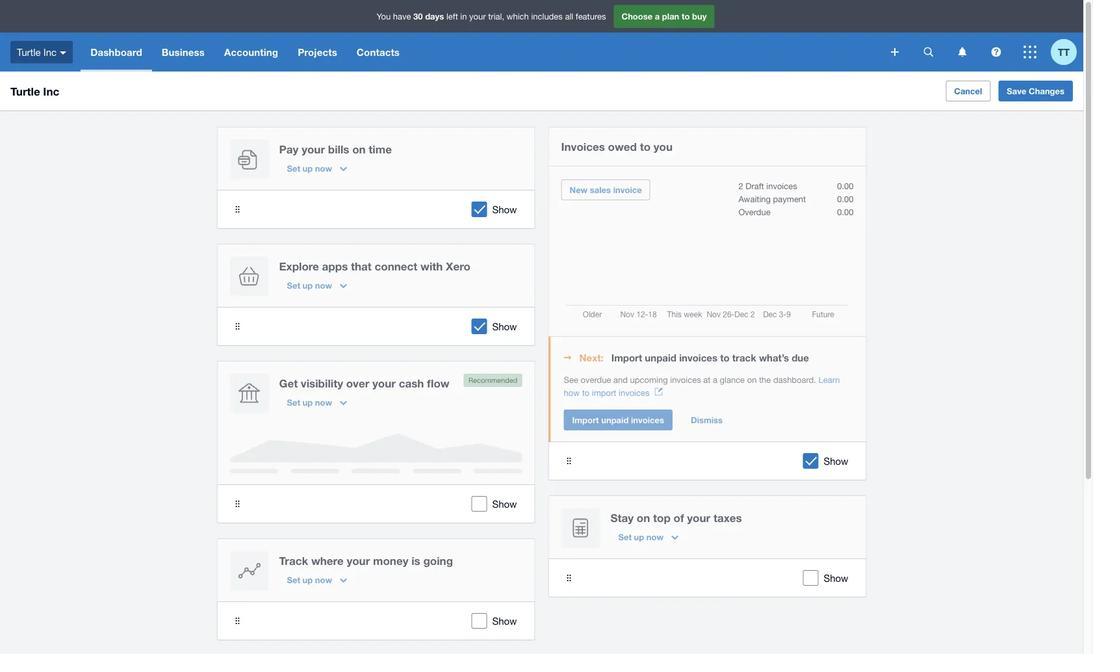 Task type: describe. For each thing, give the bounding box(es) containing it.
cancel button
[[947, 81, 991, 101]]

contacts
[[357, 46, 400, 58]]

which
[[507, 11, 529, 21]]

inc inside popup button
[[43, 46, 57, 58]]

includes
[[532, 11, 563, 21]]

turtle inc button
[[0, 33, 81, 72]]

2 inc from the top
[[43, 85, 59, 98]]

your
[[470, 11, 486, 21]]

save changes button
[[999, 81, 1074, 101]]

tt button
[[1052, 33, 1084, 72]]

save
[[1008, 86, 1027, 96]]

navigation inside banner
[[81, 33, 883, 72]]

projects button
[[288, 33, 347, 72]]

tt
[[1059, 46, 1071, 58]]

accounting
[[224, 46, 278, 58]]

cancel
[[955, 86, 983, 96]]

contacts button
[[347, 33, 410, 72]]

svg image
[[1024, 46, 1037, 59]]

plan
[[663, 11, 680, 21]]

panel body document
[[564, 373, 854, 399]]

you
[[377, 11, 391, 21]]

30
[[414, 11, 423, 21]]

opens in a new tab link
[[564, 375, 841, 398]]

opens in a new tab image
[[655, 388, 663, 396]]

accounting button
[[215, 33, 288, 72]]

all
[[565, 11, 574, 21]]

buy
[[693, 11, 707, 21]]

choose
[[622, 11, 653, 21]]

have
[[393, 11, 411, 21]]

banner containing dashboard
[[0, 0, 1084, 72]]

you have 30 days left in your trial, which includes all features
[[377, 11, 606, 21]]

changes
[[1030, 86, 1065, 96]]

svg image inside the turtle inc popup button
[[60, 51, 66, 54]]



Task type: vqa. For each thing, say whether or not it's contained in the screenshot.
Projects popup button
yes



Task type: locate. For each thing, give the bounding box(es) containing it.
features
[[576, 11, 606, 21]]

svg image
[[925, 47, 934, 57], [959, 47, 967, 57], [992, 47, 1002, 57], [892, 48, 900, 56], [60, 51, 66, 54]]

left
[[447, 11, 458, 21]]

0 vertical spatial inc
[[43, 46, 57, 58]]

banner
[[0, 0, 1084, 72]]

choose a plan to buy
[[622, 11, 707, 21]]

show
[[493, 204, 517, 215], [493, 321, 517, 332], [824, 455, 849, 467], [493, 498, 517, 510], [824, 572, 849, 584], [493, 615, 517, 627]]

0 vertical spatial turtle
[[17, 46, 41, 58]]

business button
[[152, 33, 215, 72]]

1 vertical spatial inc
[[43, 85, 59, 98]]

turtle inside popup button
[[17, 46, 41, 58]]

save changes
[[1008, 86, 1065, 96]]

dashboard link
[[81, 33, 152, 72]]

turtle
[[17, 46, 41, 58], [10, 85, 40, 98]]

1 vertical spatial turtle
[[10, 85, 40, 98]]

inc
[[43, 46, 57, 58], [43, 85, 59, 98]]

to
[[682, 11, 690, 21]]

projects
[[298, 46, 337, 58]]

days
[[425, 11, 444, 21]]

business
[[162, 46, 205, 58]]

0 vertical spatial turtle inc
[[17, 46, 57, 58]]

a
[[655, 11, 660, 21]]

turtle inc
[[17, 46, 57, 58], [10, 85, 59, 98]]

navigation containing dashboard
[[81, 33, 883, 72]]

navigation
[[81, 33, 883, 72]]

in
[[461, 11, 467, 21]]

dashboard
[[90, 46, 142, 58]]

trial,
[[489, 11, 505, 21]]

1 vertical spatial turtle inc
[[10, 85, 59, 98]]

1 inc from the top
[[43, 46, 57, 58]]

turtle inc inside popup button
[[17, 46, 57, 58]]



